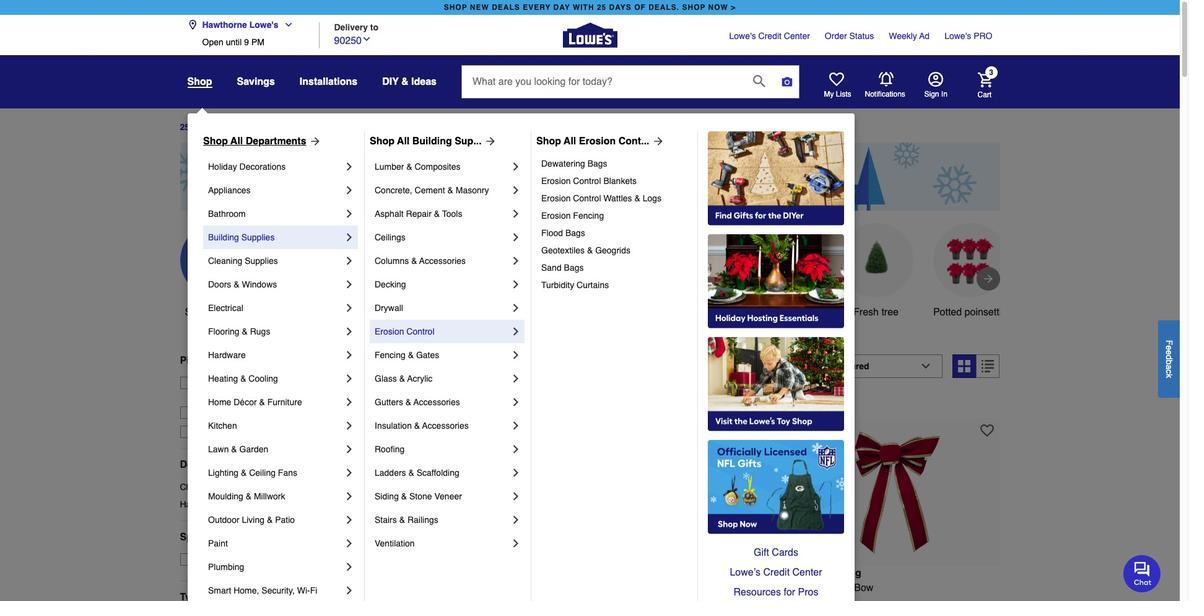 Task type: describe. For each thing, give the bounding box(es) containing it.
building inside shop all building sup... link
[[413, 136, 452, 147]]

deals
[[492, 3, 520, 12]]

in inside 'holiday living 100-count 20.62-ft white incandescent plug- in christmas string lights'
[[364, 597, 372, 601]]

heating
[[208, 374, 238, 384]]

lawn & garden link
[[208, 437, 343, 461]]

siding & stone veneer link
[[375, 485, 510, 508]]

home décor & furniture link
[[208, 390, 343, 414]]

paint link
[[208, 532, 343, 555]]

sand bags link
[[542, 259, 689, 276]]

chevron right image for concrete, cement & masonry
[[510, 184, 522, 196]]

1 shop from the left
[[444, 3, 468, 12]]

fast delivery
[[199, 427, 249, 437]]

smart home, security, wi-fi link
[[208, 579, 343, 601]]

heart outline image
[[766, 424, 780, 437]]

1 vertical spatial savings
[[482, 307, 517, 318]]

chevron right image for paint
[[343, 537, 356, 550]]

shop all departments
[[203, 136, 306, 147]]

chevron right image for hardware
[[343, 349, 356, 361]]

& for fencing & gates
[[408, 350, 414, 360]]

geotextiles & geogrids
[[542, 245, 631, 255]]

lowe's home improvement cart image
[[978, 72, 993, 87]]

flooring & rugs
[[208, 327, 270, 336]]

all for departments
[[231, 136, 243, 147]]

& for lighting & ceiling fans
[[241, 468, 247, 478]]

supplies for building supplies
[[241, 232, 275, 242]]

erosion control wattles & logs
[[542, 193, 662, 203]]

control for blankets
[[573, 176, 601, 186]]

products
[[393, 361, 450, 378]]

chevron right image for siding & stone veneer
[[510, 490, 522, 503]]

today
[[270, 378, 293, 388]]

ceilings
[[375, 232, 406, 242]]

order status link
[[825, 30, 874, 42]]

compare for "5013254527" element
[[816, 397, 852, 407]]

hanukkah decorations link
[[180, 498, 344, 510]]

chevron right image for insulation & accessories
[[510, 419, 522, 432]]

home,
[[234, 586, 259, 595]]

open until 9 pm
[[202, 37, 265, 47]]

0 horizontal spatial pickup
[[180, 355, 213, 366]]

& for diy & ideas
[[402, 76, 409, 87]]

erosion for erosion control blankets
[[542, 176, 571, 186]]

glass & acrylic
[[375, 374, 433, 384]]

0 vertical spatial savings button
[[237, 71, 275, 93]]

white button
[[745, 223, 819, 320]]

d
[[1165, 355, 1175, 359]]

lights inside 100-count 20.62-ft multicolor incandescent plug-in christmas string lights
[[689, 597, 716, 601]]

cart
[[978, 90, 992, 99]]

chevron right image for kitchen
[[343, 419, 356, 432]]

now
[[709, 3, 729, 12]]

& right cement
[[448, 185, 453, 195]]

& for lawn & garden
[[231, 444, 237, 454]]

1 vertical spatial delivery
[[225, 355, 264, 366]]

arrow right image
[[982, 273, 995, 285]]

fresh tree
[[854, 307, 899, 318]]

lowe's home improvement account image
[[929, 72, 943, 87]]

cleaning supplies
[[208, 256, 278, 266]]

0 horizontal spatial christmas
[[180, 482, 219, 492]]

resources for pros
[[734, 587, 819, 598]]

scaffolding
[[417, 468, 460, 478]]

composites
[[415, 162, 461, 172]]

erosion for erosion fencing
[[542, 211, 571, 221]]

blankets
[[604, 176, 637, 186]]

decorations for hanukkah decorations
[[221, 499, 268, 509]]

chevron right image for lighting & ceiling fans
[[343, 467, 356, 479]]

hanging
[[670, 307, 707, 318]]

0 horizontal spatial 25
[[180, 122, 190, 132]]

free
[[199, 378, 216, 388]]

living for patio
[[242, 515, 265, 525]]

chevron right image for appliances
[[343, 184, 356, 196]]

pm
[[251, 37, 265, 47]]

cleaning
[[208, 256, 242, 266]]

lawn & garden
[[208, 444, 268, 454]]

search image
[[753, 75, 766, 87]]

hardware link
[[208, 343, 343, 367]]

0 horizontal spatial savings
[[237, 76, 275, 87]]

lights inside 'holiday living 100-count 20.62-ft white incandescent plug- in christmas string lights'
[[451, 597, 477, 601]]

officially licensed n f l gifts. shop now. image
[[708, 440, 845, 534]]

chevron right image for plumbing
[[343, 561, 356, 573]]

3
[[990, 68, 994, 77]]

chevron right image for ceilings
[[510, 231, 522, 244]]

visit the lowe's toy shop. image
[[708, 337, 845, 431]]

k
[[1165, 373, 1175, 378]]

25 days of deals. shop new deals every day. while supplies last. image
[[180, 142, 1000, 211]]

appliances
[[208, 185, 251, 195]]

led
[[396, 307, 415, 318]]

christmas inside 100-count 20.62-ft multicolor incandescent plug-in christmas string lights
[[613, 597, 658, 601]]

heart outline image
[[981, 424, 995, 437]]

& for gutters & accessories
[[406, 397, 412, 407]]

chevron right image for lumber & composites
[[510, 160, 522, 173]]

lowe's pro link
[[945, 30, 993, 42]]

columns & accessories link
[[375, 249, 510, 273]]

chevron right image for building supplies
[[343, 231, 356, 244]]

decoration
[[665, 321, 711, 333]]

1 horizontal spatial 25
[[597, 3, 607, 12]]

chevron right image for home décor & furniture
[[343, 396, 356, 408]]

fresh tree button
[[839, 223, 914, 320]]

& for heating & cooling
[[241, 374, 246, 384]]

flooring
[[208, 327, 240, 336]]

plug- inside 100-count 20.62-ft multicolor incandescent plug-in christmas string lights
[[579, 597, 602, 601]]

smart home, security, wi-fi
[[208, 586, 317, 595]]

store
[[219, 378, 240, 388]]

lumber & composites link
[[375, 155, 510, 178]]

insulation & accessories
[[375, 421, 469, 431]]

ceiling
[[249, 468, 276, 478]]

bathroom
[[208, 209, 246, 219]]

hardware
[[208, 350, 246, 360]]

find gifts for the diyer. image
[[708, 131, 845, 226]]

chevron right image for smart home, security, wi-fi
[[343, 584, 356, 597]]

lowe's credit center link
[[730, 30, 810, 42]]

decking link
[[375, 273, 510, 296]]

stairs
[[375, 515, 397, 525]]

gift
[[754, 547, 770, 558]]

chevron right image for glass & acrylic
[[510, 372, 522, 385]]

& for flooring & rugs
[[242, 327, 248, 336]]

erosion control
[[375, 327, 435, 336]]

all for building
[[397, 136, 410, 147]]

hanukkah
[[180, 499, 219, 509]]

1 vertical spatial departments
[[180, 459, 241, 470]]

weekly ad link
[[889, 30, 930, 42]]

all for deals
[[211, 307, 221, 318]]

dewatering bags
[[542, 159, 608, 169]]

chevron right image for flooring & rugs
[[343, 325, 356, 338]]

b
[[1165, 359, 1175, 364]]

decking
[[375, 279, 406, 289]]

special
[[180, 532, 215, 543]]

holiday for holiday decorations
[[208, 162, 237, 172]]

camera image
[[781, 76, 794, 88]]

& right décor
[[259, 397, 265, 407]]

outdoor
[[208, 515, 240, 525]]

chevron right image for asphalt repair & tools
[[510, 208, 522, 220]]

erosion for erosion control wattles & logs
[[542, 193, 571, 203]]

& for stairs & railings
[[399, 515, 405, 525]]

electrical link
[[208, 296, 343, 320]]

lowe's home improvement logo image
[[563, 8, 617, 62]]

shop for shop all deals
[[185, 307, 208, 318]]

25 days of deals
[[180, 122, 249, 132]]

sign in button
[[925, 72, 948, 99]]

string inside 'holiday living 100-count 20.62-ft white incandescent plug- in christmas string lights'
[[422, 597, 448, 601]]

supplies for cleaning supplies
[[245, 256, 278, 266]]

20.62- inside 'holiday living 100-count 20.62-ft white incandescent plug- in christmas string lights'
[[413, 582, 441, 593]]

chevron right image for lawn & garden
[[343, 443, 356, 455]]

nearby
[[280, 390, 307, 400]]

control for wattles
[[573, 193, 601, 203]]

day
[[554, 3, 570, 12]]

compare for 1001813120 element
[[386, 397, 422, 407]]

& for ladders & scaffolding
[[409, 468, 414, 478]]

bags for flood bags
[[566, 228, 585, 238]]

erosion control blankets link
[[542, 172, 689, 190]]

potted poinsettia button
[[933, 223, 1008, 320]]

gutters & accessories
[[375, 397, 460, 407]]

credit for lowe's
[[764, 567, 790, 578]]

& for columns & accessories
[[412, 256, 417, 266]]

lowe's down free store pickup today at: on the bottom left
[[243, 390, 270, 400]]

1 e from the top
[[1165, 345, 1175, 350]]

chevron down image
[[362, 34, 372, 44]]

& for insulation & accessories
[[414, 421, 420, 431]]

delivery to
[[334, 22, 379, 32]]

198
[[364, 361, 389, 378]]

home
[[208, 397, 231, 407]]

& left logs
[[635, 193, 641, 203]]

20.62- inside 100-count 20.62-ft multicolor incandescent plug-in christmas string lights
[[628, 582, 656, 593]]

geotextiles
[[542, 245, 585, 255]]

control inside erosion control link
[[407, 327, 435, 336]]

decorations for christmas decorations
[[221, 482, 268, 492]]

& for glass & acrylic
[[399, 374, 405, 384]]

kitchen
[[208, 421, 237, 431]]

& for moulding & millwork
[[246, 491, 252, 501]]

order status
[[825, 31, 874, 41]]

curtains
[[577, 280, 609, 290]]

holiday living 8.5-in w red bow
[[794, 567, 874, 593]]

white inside button
[[770, 307, 795, 318]]

of
[[635, 3, 646, 12]]

holiday for holiday living 100-count 20.62-ft white incandescent plug- in christmas string lights
[[364, 567, 400, 578]]

turbidity curtains link
[[542, 276, 689, 294]]

red
[[834, 582, 852, 593]]

1 horizontal spatial savings button
[[463, 223, 537, 320]]

center for lowe's credit center
[[784, 31, 810, 41]]

holiday hosting essentials. image
[[708, 234, 845, 328]]

hawthorne for hawthorne lowe's & nearby stores
[[199, 390, 241, 400]]



Task type: locate. For each thing, give the bounding box(es) containing it.
0 horizontal spatial fencing
[[375, 350, 406, 360]]

1 horizontal spatial christmas
[[375, 597, 420, 601]]

1 horizontal spatial string
[[661, 597, 686, 601]]

erosion
[[579, 136, 616, 147], [542, 176, 571, 186], [542, 193, 571, 203], [542, 211, 571, 221], [375, 327, 404, 336]]

chevron right image for columns & accessories
[[510, 255, 522, 267]]

living for in
[[833, 567, 862, 578]]

pro
[[974, 31, 993, 41]]

& right glass
[[399, 374, 405, 384]]

erosion up erosion fencing
[[542, 193, 571, 203]]

pros
[[798, 587, 819, 598]]

living down hanukkah decorations link
[[242, 515, 265, 525]]

0 horizontal spatial 20.62-
[[413, 582, 441, 593]]

f e e d b a c k button
[[1159, 320, 1180, 397]]

& left patio
[[267, 515, 273, 525]]

chevron right image for decking
[[510, 278, 522, 291]]

e up the b at the right bottom of the page
[[1165, 350, 1175, 355]]

0 vertical spatial building
[[413, 136, 452, 147]]

departments up holiday decorations link
[[246, 136, 306, 147]]

1 horizontal spatial 20.62-
[[628, 582, 656, 593]]

hawthorne lowe's & nearby stores
[[199, 390, 333, 400]]

in inside holiday living 8.5-in w red bow
[[811, 582, 819, 593]]

incandescent inside 'holiday living 100-count 20.62-ft white incandescent plug- in christmas string lights'
[[477, 582, 536, 593]]

bathroom link
[[208, 202, 343, 226]]

all up flooring
[[211, 307, 221, 318]]

2 vertical spatial control
[[407, 327, 435, 336]]

1 horizontal spatial incandescent
[[710, 582, 769, 593]]

1 100- from the left
[[364, 582, 384, 593]]

3 arrow right image from the left
[[650, 135, 665, 147]]

hawthorne down store
[[199, 390, 241, 400]]

0 vertical spatial credit
[[759, 31, 782, 41]]

1 horizontal spatial in
[[602, 597, 610, 601]]

& left the ceiling in the left of the page
[[241, 468, 247, 478]]

grid view image
[[959, 360, 971, 372]]

Search Query text field
[[462, 66, 744, 98]]

chevron right image for doors & windows
[[343, 278, 356, 291]]

25 right with
[[597, 3, 607, 12]]

lowe's
[[250, 20, 279, 30], [730, 31, 756, 41], [945, 31, 972, 41], [243, 390, 270, 400]]

2 horizontal spatial living
[[833, 567, 862, 578]]

2 e from the top
[[1165, 350, 1175, 355]]

1 horizontal spatial lights
[[689, 597, 716, 601]]

0 horizontal spatial building
[[208, 232, 239, 242]]

1 vertical spatial center
[[793, 567, 823, 578]]

all inside button
[[211, 307, 221, 318]]

free store pickup today at:
[[199, 378, 305, 388]]

1 horizontal spatial pickup
[[242, 378, 268, 388]]

25
[[597, 3, 607, 12], [180, 122, 190, 132]]

erosion control wattles & logs link
[[542, 190, 689, 207]]

stairs & railings
[[375, 515, 439, 525]]

fencing & gates link
[[375, 343, 510, 367]]

hawthorne for hawthorne lowe's
[[202, 20, 247, 30]]

delivery up 90250 at top
[[334, 22, 368, 32]]

1 vertical spatial accessories
[[414, 397, 460, 407]]

&
[[402, 76, 409, 87], [407, 162, 412, 172], [448, 185, 453, 195], [635, 193, 641, 203], [434, 209, 440, 219], [587, 245, 593, 255], [412, 256, 417, 266], [234, 279, 240, 289], [242, 327, 248, 336], [408, 350, 414, 360], [215, 355, 222, 366], [241, 374, 246, 384], [399, 374, 405, 384], [272, 390, 278, 400], [259, 397, 265, 407], [406, 397, 412, 407], [414, 421, 420, 431], [231, 444, 237, 454], [241, 468, 247, 478], [409, 468, 414, 478], [246, 491, 252, 501], [401, 491, 407, 501], [267, 515, 273, 525], [399, 515, 405, 525]]

lumber
[[375, 162, 404, 172]]

poinsettia
[[965, 307, 1008, 318]]

deals up flooring & rugs
[[224, 307, 249, 318]]

delivery up lawn & garden
[[218, 427, 249, 437]]

1 horizontal spatial arrow right image
[[482, 135, 497, 147]]

string down ventilation link
[[422, 597, 448, 601]]

fencing down erosion control wattles & logs
[[573, 211, 604, 221]]

control down dewatering bags
[[573, 176, 601, 186]]

erosion fencing link
[[542, 207, 689, 224]]

1 count from the left
[[384, 582, 410, 593]]

chevron right image for bathroom
[[343, 208, 356, 220]]

list view image
[[982, 360, 995, 372]]

& left stone
[[401, 491, 407, 501]]

decorations for holiday decorations
[[240, 162, 286, 172]]

credit up search image
[[759, 31, 782, 41]]

bags up erosion control blankets
[[588, 159, 608, 169]]

1 vertical spatial 25
[[180, 122, 190, 132]]

kitchen link
[[208, 414, 343, 437]]

1 shop from the left
[[203, 136, 228, 147]]

& right gutters
[[406, 397, 412, 407]]

count
[[384, 582, 410, 593], [599, 582, 625, 593]]

& down gutters & accessories
[[414, 421, 420, 431]]

1001813120 element
[[364, 396, 422, 408]]

1 horizontal spatial building
[[413, 136, 452, 147]]

ventilation link
[[375, 532, 510, 555]]

fencing inside erosion fencing link
[[573, 211, 604, 221]]

accessories down the glass & acrylic link
[[414, 397, 460, 407]]

1 horizontal spatial ft
[[656, 582, 662, 593]]

repair
[[406, 209, 432, 219]]

chat invite button image
[[1124, 555, 1162, 592]]

0 vertical spatial savings
[[237, 76, 275, 87]]

string inside 100-count 20.62-ft multicolor incandescent plug-in christmas string lights
[[661, 597, 686, 601]]

count inside 100-count 20.62-ft multicolor incandescent plug-in christmas string lights
[[599, 582, 625, 593]]

in inside button
[[942, 90, 948, 99]]

2 count from the left
[[599, 582, 625, 593]]

shop all erosion cont...
[[537, 136, 650, 147]]

control inside erosion control wattles & logs link
[[573, 193, 601, 203]]

sand bags
[[542, 263, 584, 273]]

0 horizontal spatial ft
[[441, 582, 447, 593]]

chevron right image for outdoor living & patio
[[343, 514, 356, 526]]

pickup up free
[[180, 355, 213, 366]]

1 horizontal spatial fencing
[[573, 211, 604, 221]]

in left w
[[811, 582, 819, 593]]

supplies up cleaning supplies
[[241, 232, 275, 242]]

supplies up windows
[[245, 256, 278, 266]]

chevron right image for holiday decorations
[[343, 160, 356, 173]]

hawthorne lowe's button
[[187, 12, 298, 37]]

shop for shop all building sup...
[[370, 136, 395, 147]]

0 horizontal spatial lights
[[451, 597, 477, 601]]

0 horizontal spatial departments
[[180, 459, 241, 470]]

building inside building supplies link
[[208, 232, 239, 242]]

20.62- left multicolor
[[628, 582, 656, 593]]

until
[[226, 37, 242, 47]]

savings button down pm
[[237, 71, 275, 93]]

credit up resources for pros link
[[764, 567, 790, 578]]

arrow right image up dewatering bags link
[[650, 135, 665, 147]]

2 100- from the left
[[579, 582, 599, 593]]

center for lowe's credit center
[[793, 567, 823, 578]]

& down today
[[272, 390, 278, 400]]

control inside erosion control blankets link
[[573, 176, 601, 186]]

0 horizontal spatial compare
[[386, 397, 422, 407]]

rugs
[[250, 327, 270, 336]]

plumbing link
[[208, 555, 343, 579]]

& for siding & stone veneer
[[401, 491, 407, 501]]

turbidity curtains
[[542, 280, 609, 290]]

1 horizontal spatial departments
[[246, 136, 306, 147]]

deals.
[[649, 3, 680, 12]]

0 horizontal spatial incandescent
[[477, 582, 536, 593]]

in inside 100-count 20.62-ft multicolor incandescent plug-in christmas string lights
[[602, 597, 610, 601]]

shop all departments link
[[203, 134, 321, 149]]

stores
[[309, 390, 333, 400]]

1 vertical spatial plug-
[[579, 597, 602, 601]]

credit for lowe's
[[759, 31, 782, 41]]

hawthorne lowe's
[[202, 20, 279, 30]]

0 horizontal spatial shop
[[203, 136, 228, 147]]

chevron right image for erosion control
[[510, 325, 522, 338]]

flooring & rugs link
[[208, 320, 343, 343]]

shop new deals every day with 25 days of deals. shop now >
[[444, 3, 736, 12]]

0 horizontal spatial savings button
[[237, 71, 275, 93]]

0 vertical spatial pickup
[[180, 355, 213, 366]]

count inside 'holiday living 100-count 20.62-ft white incandescent plug- in christmas string lights'
[[384, 582, 410, 593]]

in up 'gutters & accessories' link
[[454, 361, 466, 378]]

1 20.62- from the left
[[413, 582, 441, 593]]

compare inside 1001813120 element
[[386, 397, 422, 407]]

holiday inside 'holiday living 100-count 20.62-ft white incandescent plug- in christmas string lights'
[[364, 567, 400, 578]]

lights down ventilation link
[[451, 597, 477, 601]]

100-
[[364, 582, 384, 593], [579, 582, 599, 593]]

2 horizontal spatial in
[[942, 90, 948, 99]]

1 vertical spatial supplies
[[245, 256, 278, 266]]

0 vertical spatial control
[[573, 176, 601, 186]]

patio
[[275, 515, 295, 525]]

gutters
[[375, 397, 403, 407]]

chevron right image for roofing
[[510, 443, 522, 455]]

cooling
[[249, 374, 278, 384]]

lighting
[[208, 468, 239, 478]]

savings button left "sand"
[[463, 223, 537, 320]]

holiday for holiday living 8.5-in w red bow
[[794, 567, 830, 578]]

columns
[[375, 256, 409, 266]]

& right the columns
[[412, 256, 417, 266]]

shop down 25 days of deals
[[203, 136, 228, 147]]

holiday inside holiday living 8.5-in w red bow
[[794, 567, 830, 578]]

2 shop from the left
[[370, 136, 395, 147]]

gift cards link
[[708, 543, 845, 563]]

erosion up 'flood'
[[542, 211, 571, 221]]

1 vertical spatial control
[[573, 193, 601, 203]]

2 20.62- from the left
[[628, 582, 656, 593]]

chevron right image for moulding & millwork
[[343, 490, 356, 503]]

0 horizontal spatial 100-
[[364, 582, 384, 593]]

1 horizontal spatial living
[[402, 567, 432, 578]]

living down ventilation
[[402, 567, 432, 578]]

ft down ventilation link
[[441, 582, 447, 593]]

0 vertical spatial supplies
[[241, 232, 275, 242]]

deals right of
[[226, 122, 249, 132]]

1 horizontal spatial savings
[[482, 307, 517, 318]]

white inside 'holiday living 100-count 20.62-ft white incandescent plug- in christmas string lights'
[[449, 582, 475, 593]]

supplies
[[241, 232, 275, 242], [245, 256, 278, 266]]

accessories for columns & accessories
[[419, 256, 466, 266]]

savings up 198 products in holiday decorations
[[482, 307, 517, 318]]

arrow right image inside shop all building sup... link
[[482, 135, 497, 147]]

chevron right image for ladders & scaffolding
[[510, 467, 522, 479]]

100- inside 'holiday living 100-count 20.62-ft white incandescent plug- in christmas string lights'
[[364, 582, 384, 593]]

0 horizontal spatial string
[[422, 597, 448, 601]]

chevron right image for heating & cooling
[[343, 372, 356, 385]]

1 vertical spatial white
[[449, 582, 475, 593]]

cement
[[415, 185, 445, 195]]

25 left days
[[180, 122, 190, 132]]

control down erosion control blankets
[[573, 193, 601, 203]]

1 vertical spatial shop
[[185, 307, 208, 318]]

& left geogrids
[[587, 245, 593, 255]]

2 arrow right image from the left
[[482, 135, 497, 147]]

1 lights from the left
[[451, 597, 477, 601]]

0 vertical spatial white
[[770, 307, 795, 318]]

shop
[[444, 3, 468, 12], [683, 3, 706, 12]]

0 vertical spatial plug-
[[539, 582, 562, 593]]

lowe's left pro
[[945, 31, 972, 41]]

2 vertical spatial bags
[[564, 263, 584, 273]]

chevron right image for fencing & gates
[[510, 349, 522, 361]]

0 horizontal spatial arrow right image
[[306, 135, 321, 147]]

& right doors
[[234, 279, 240, 289]]

arrow right image for shop all erosion cont...
[[650, 135, 665, 147]]

shop down open
[[187, 76, 212, 87]]

on sale
[[202, 554, 234, 564]]

0 horizontal spatial count
[[384, 582, 410, 593]]

& right lumber in the top left of the page
[[407, 162, 412, 172]]

2 compare from the left
[[816, 397, 852, 407]]

siding
[[375, 491, 399, 501]]

accessories down ceilings link
[[419, 256, 466, 266]]

bags up turbidity curtains
[[564, 263, 584, 273]]

living inside holiday living 8.5-in w red bow
[[833, 567, 862, 578]]

chevron right image for ventilation
[[510, 537, 522, 550]]

erosion down dewatering
[[542, 176, 571, 186]]

ideas
[[411, 76, 437, 87]]

lowe's home improvement lists image
[[829, 72, 844, 87]]

lists
[[836, 90, 852, 99]]

location image
[[187, 20, 197, 30]]

2 vertical spatial accessories
[[422, 421, 469, 431]]

1 vertical spatial fencing
[[375, 350, 406, 360]]

incandescent
[[477, 582, 536, 593], [710, 582, 769, 593]]

chevron right image for gutters & accessories
[[510, 396, 522, 408]]

2 lights from the left
[[689, 597, 716, 601]]

flood
[[542, 228, 563, 238]]

living up 'red'
[[833, 567, 862, 578]]

drywall link
[[375, 296, 510, 320]]

& left gates
[[408, 350, 414, 360]]

chevron right image
[[343, 160, 356, 173], [343, 184, 356, 196], [510, 184, 522, 196], [343, 208, 356, 220], [510, 208, 522, 220], [343, 231, 356, 244], [510, 231, 522, 244], [510, 255, 522, 267], [343, 278, 356, 291], [510, 278, 522, 291], [510, 302, 522, 314], [343, 325, 356, 338], [510, 349, 522, 361], [510, 372, 522, 385], [343, 396, 356, 408], [510, 396, 522, 408], [343, 443, 356, 455], [510, 467, 522, 479], [510, 490, 522, 503], [510, 514, 522, 526], [343, 537, 356, 550], [343, 561, 356, 573], [343, 584, 356, 597]]

living inside 'holiday living 100-count 20.62-ft white incandescent plug- in christmas string lights'
[[402, 567, 432, 578]]

supplies inside "link"
[[245, 256, 278, 266]]

1 string from the left
[[422, 597, 448, 601]]

pickup up hawthorne lowe's & nearby stores
[[242, 378, 268, 388]]

holiday decorations link
[[208, 155, 343, 178]]

shop left the new at left top
[[444, 3, 468, 12]]

0 vertical spatial 25
[[597, 3, 607, 12]]

2 vertical spatial delivery
[[218, 427, 249, 437]]

lowe's home improvement notification center image
[[879, 72, 894, 87]]

chevron right image
[[510, 160, 522, 173], [343, 255, 356, 267], [343, 302, 356, 314], [510, 325, 522, 338], [343, 349, 356, 361], [343, 372, 356, 385], [343, 419, 356, 432], [510, 419, 522, 432], [510, 443, 522, 455], [343, 467, 356, 479], [343, 490, 356, 503], [343, 514, 356, 526], [510, 537, 522, 550]]

0 vertical spatial accessories
[[419, 256, 466, 266]]

1 vertical spatial in
[[811, 582, 819, 593]]

0 vertical spatial shop
[[187, 76, 212, 87]]

0 horizontal spatial white
[[449, 582, 475, 593]]

fencing inside "fencing & gates" link
[[375, 350, 406, 360]]

0 vertical spatial deals
[[226, 122, 249, 132]]

shop
[[187, 76, 212, 87], [185, 307, 208, 318]]

1 vertical spatial pickup
[[242, 378, 268, 388]]

center left order
[[784, 31, 810, 41]]

2 shop from the left
[[683, 3, 706, 12]]

arrow right image for shop all building sup...
[[482, 135, 497, 147]]

diy & ideas
[[382, 76, 437, 87]]

accessories down 'gutters & accessories' link
[[422, 421, 469, 431]]

lowe's credit center
[[730, 31, 810, 41]]

1 horizontal spatial compare
[[816, 397, 852, 407]]

shop for shop all erosion cont...
[[537, 136, 561, 147]]

0 horizontal spatial in
[[364, 597, 372, 601]]

hawthorne lowe's & nearby stores button
[[199, 389, 333, 401]]

arrow right image up masonry
[[482, 135, 497, 147]]

hawthorne up open until 9 pm
[[202, 20, 247, 30]]

ft inside 'holiday living 100-count 20.62-ft white incandescent plug- in christmas string lights'
[[441, 582, 447, 593]]

delivery up heating & cooling
[[225, 355, 264, 366]]

None search field
[[462, 65, 800, 110]]

0 vertical spatial in
[[454, 361, 466, 378]]

bags for sand bags
[[564, 263, 584, 273]]

departments element
[[180, 458, 344, 471]]

gutters & accessories link
[[375, 390, 510, 414]]

1 vertical spatial bags
[[566, 228, 585, 238]]

& for lumber & composites
[[407, 162, 412, 172]]

compare inside "5013254527" element
[[816, 397, 852, 407]]

center up 8.5-
[[793, 567, 823, 578]]

& left millwork
[[246, 491, 252, 501]]

2 ft from the left
[[656, 582, 662, 593]]

for
[[784, 587, 796, 598]]

chevron right image for stairs & railings
[[510, 514, 522, 526]]

stairs & railings link
[[375, 508, 510, 532]]

shop left electrical
[[185, 307, 208, 318]]

2 incandescent from the left
[[710, 582, 769, 593]]

erosion down drywall
[[375, 327, 404, 336]]

logs
[[643, 193, 662, 203]]

ft left multicolor
[[656, 582, 662, 593]]

control down led
[[407, 327, 435, 336]]

living for count
[[402, 567, 432, 578]]

& right ladders
[[409, 468, 414, 478]]

erosion up dewatering bags link
[[579, 136, 616, 147]]

1 horizontal spatial count
[[599, 582, 625, 593]]

to
[[370, 22, 379, 32]]

shop up lumber in the top left of the page
[[370, 136, 395, 147]]

potted
[[934, 307, 962, 318]]

erosion for erosion control
[[375, 327, 404, 336]]

drywall
[[375, 303, 403, 313]]

departments down "lawn"
[[180, 459, 241, 470]]

20.62- down ventilation link
[[413, 582, 441, 593]]

3 shop from the left
[[537, 136, 561, 147]]

fans
[[278, 468, 297, 478]]

holiday
[[208, 162, 237, 172], [470, 361, 523, 378], [364, 567, 400, 578], [794, 567, 830, 578]]

2 string from the left
[[661, 597, 686, 601]]

christmas inside 'holiday living 100-count 20.62-ft white incandescent plug- in christmas string lights'
[[375, 597, 420, 601]]

& right store
[[241, 374, 246, 384]]

shop for shop
[[187, 76, 212, 87]]

1 vertical spatial savings button
[[463, 223, 537, 320]]

lowe's up pm
[[250, 20, 279, 30]]

& left rugs
[[242, 327, 248, 336]]

& up heating
[[215, 355, 222, 366]]

paint
[[208, 538, 228, 548]]

building up 'composites'
[[413, 136, 452, 147]]

erosion fencing
[[542, 211, 604, 221]]

weekly ad
[[889, 31, 930, 41]]

5013254527 element
[[794, 396, 852, 408]]

all for erosion
[[564, 136, 576, 147]]

days
[[609, 3, 632, 12]]

potted poinsettia
[[934, 307, 1008, 318]]

bags for dewatering bags
[[588, 159, 608, 169]]

& right diy in the top of the page
[[402, 76, 409, 87]]

status
[[850, 31, 874, 41]]

all up dewatering bags
[[564, 136, 576, 147]]

lowe's down >
[[730, 31, 756, 41]]

0 vertical spatial delivery
[[334, 22, 368, 32]]

arrow right image for shop all departments
[[306, 135, 321, 147]]

all
[[231, 136, 243, 147], [397, 136, 410, 147], [564, 136, 576, 147], [211, 307, 221, 318]]

shop left now
[[683, 3, 706, 12]]

ft inside 100-count 20.62-ft multicolor incandescent plug-in christmas string lights
[[656, 582, 662, 593]]

0 horizontal spatial living
[[242, 515, 265, 525]]

plug- inside 'holiday living 100-count 20.62-ft white incandescent plug- in christmas string lights'
[[539, 582, 562, 593]]

0 vertical spatial center
[[784, 31, 810, 41]]

1 horizontal spatial 100-
[[579, 582, 599, 593]]

shop all building sup... link
[[370, 134, 497, 149]]

all up lumber in the top left of the page
[[397, 136, 410, 147]]

geotextiles & geogrids link
[[542, 242, 689, 259]]

& right "lawn"
[[231, 444, 237, 454]]

ad
[[920, 31, 930, 41]]

sign in
[[925, 90, 948, 99]]

erosion control blankets
[[542, 176, 637, 186]]

gates
[[416, 350, 439, 360]]

& left tools
[[434, 209, 440, 219]]

appliances link
[[208, 178, 343, 202]]

bags inside "link"
[[566, 228, 585, 238]]

savings down pm
[[237, 76, 275, 87]]

shop up dewatering
[[537, 136, 561, 147]]

my
[[824, 90, 834, 99]]

1 horizontal spatial in
[[811, 582, 819, 593]]

fencing up 198
[[375, 350, 406, 360]]

deals inside button
[[224, 307, 249, 318]]

sand
[[542, 263, 562, 273]]

1 horizontal spatial shop
[[370, 136, 395, 147]]

1 vertical spatial deals
[[224, 307, 249, 318]]

1 vertical spatial hawthorne
[[199, 390, 241, 400]]

accessories for gutters & accessories
[[414, 397, 460, 407]]

concrete, cement & masonry
[[375, 185, 489, 195]]

credit inside lowe's credit center link
[[759, 31, 782, 41]]

incandescent inside 100-count 20.62-ft multicolor incandescent plug-in christmas string lights
[[710, 582, 769, 593]]

e up d
[[1165, 345, 1175, 350]]

all down 25 days of deals
[[231, 136, 243, 147]]

1 horizontal spatial shop
[[683, 3, 706, 12]]

ventilation
[[375, 538, 415, 548]]

& for doors & windows
[[234, 279, 240, 289]]

lights down multicolor
[[689, 597, 716, 601]]

1 ft from the left
[[441, 582, 447, 593]]

at:
[[296, 378, 305, 388]]

shop for shop all departments
[[203, 136, 228, 147]]

0 horizontal spatial shop
[[444, 3, 468, 12]]

0 vertical spatial bags
[[588, 159, 608, 169]]

0 horizontal spatial in
[[454, 361, 466, 378]]

0 vertical spatial fencing
[[573, 211, 604, 221]]

holiday decorations
[[208, 162, 286, 172]]

2 horizontal spatial arrow right image
[[650, 135, 665, 147]]

1 compare from the left
[[386, 397, 422, 407]]

& for geotextiles & geogrids
[[587, 245, 593, 255]]

chevron right image for electrical
[[343, 302, 356, 314]]

1 vertical spatial credit
[[764, 567, 790, 578]]

chevron right image for drywall
[[510, 302, 522, 314]]

chevron down image
[[279, 20, 293, 30]]

1 horizontal spatial white
[[770, 307, 795, 318]]

string down multicolor
[[661, 597, 686, 601]]

arrow right image inside shop all departments link
[[306, 135, 321, 147]]

1 incandescent from the left
[[477, 582, 536, 593]]

25 days of deals link
[[180, 122, 249, 132]]

arrow right image
[[306, 135, 321, 147], [482, 135, 497, 147], [650, 135, 665, 147]]

holiday living 100-count 20.62-ft white incandescent plug- in christmas string lights
[[364, 567, 562, 601]]

& right stairs
[[399, 515, 405, 525]]

& for pickup & delivery
[[215, 355, 222, 366]]

chevron right image for cleaning supplies
[[343, 255, 356, 267]]

credit inside lowe's credit center link
[[764, 567, 790, 578]]

2 horizontal spatial christmas
[[613, 597, 658, 601]]

shop inside button
[[185, 307, 208, 318]]

savings button
[[237, 71, 275, 93], [463, 223, 537, 320]]

bags down erosion fencing
[[566, 228, 585, 238]]

0 vertical spatial hawthorne
[[202, 20, 247, 30]]

1 horizontal spatial plug-
[[579, 597, 602, 601]]

100- inside 100-count 20.62-ft multicolor incandescent plug-in christmas string lights
[[579, 582, 599, 593]]

0 vertical spatial departments
[[246, 136, 306, 147]]

arrow right image up holiday decorations link
[[306, 135, 321, 147]]

0 horizontal spatial plug-
[[539, 582, 562, 593]]

2 horizontal spatial shop
[[537, 136, 561, 147]]

1 arrow right image from the left
[[306, 135, 321, 147]]

1 vertical spatial building
[[208, 232, 239, 242]]

arrow right image inside shop all erosion cont... link
[[650, 135, 665, 147]]

accessories for insulation & accessories
[[422, 421, 469, 431]]

building up 'cleaning'
[[208, 232, 239, 242]]



Task type: vqa. For each thing, say whether or not it's contained in the screenshot.
"fencing" inside "Fencing & Gates" Link
yes



